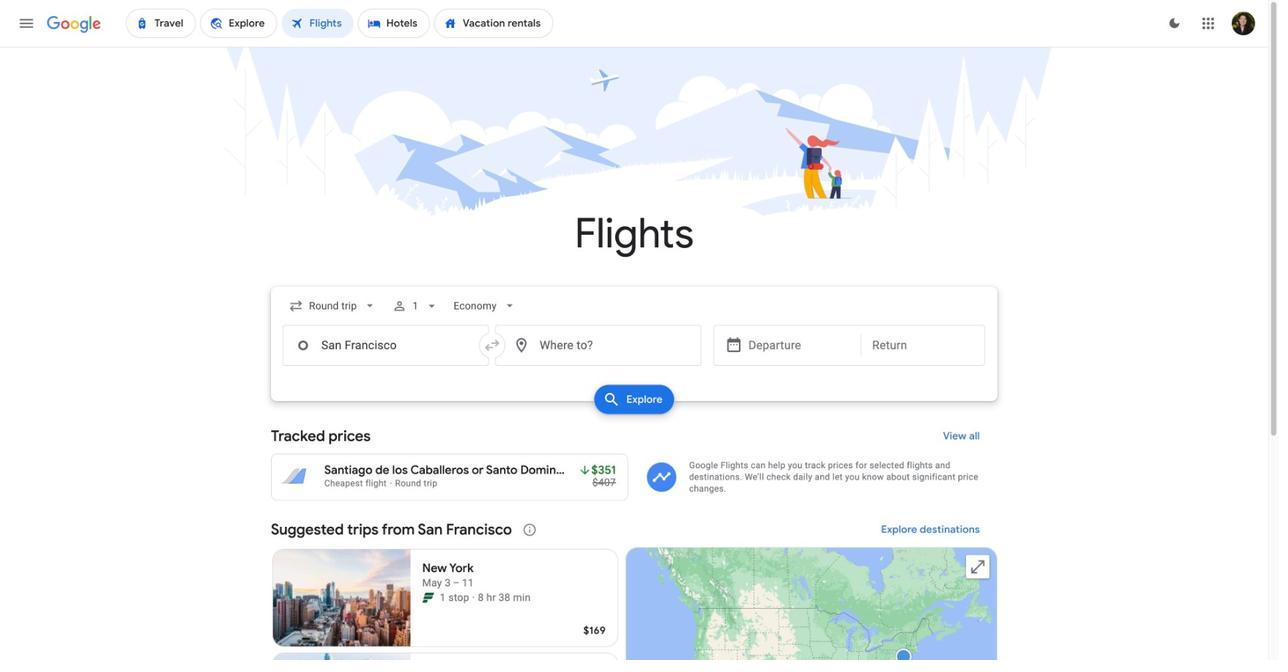 Task type: locate. For each thing, give the bounding box(es) containing it.
tracked prices region
[[271, 419, 998, 501]]

Where from? text field
[[283, 325, 489, 366]]

Flight search field
[[259, 287, 1009, 419]]

407 US dollars text field
[[592, 477, 616, 489]]

change appearance image
[[1157, 6, 1192, 41]]

 image
[[472, 591, 475, 606]]

169 US dollars text field
[[583, 625, 606, 638]]

None field
[[283, 289, 383, 324], [448, 289, 523, 324], [283, 289, 383, 324], [448, 289, 523, 324]]

351 US dollars text field
[[591, 464, 616, 478]]



Task type: vqa. For each thing, say whether or not it's contained in the screenshot.
The for The Charlotte Museum of History
no



Task type: describe. For each thing, give the bounding box(es) containing it.
Departure text field
[[749, 326, 850, 365]]

suggested trips from san francisco region
[[271, 513, 998, 661]]

 image inside suggested trips from san francisco region
[[472, 591, 475, 606]]

Where to?  text field
[[495, 325, 702, 366]]

frontier image
[[422, 592, 434, 604]]

main menu image
[[18, 15, 35, 32]]

Return text field
[[872, 326, 973, 365]]



